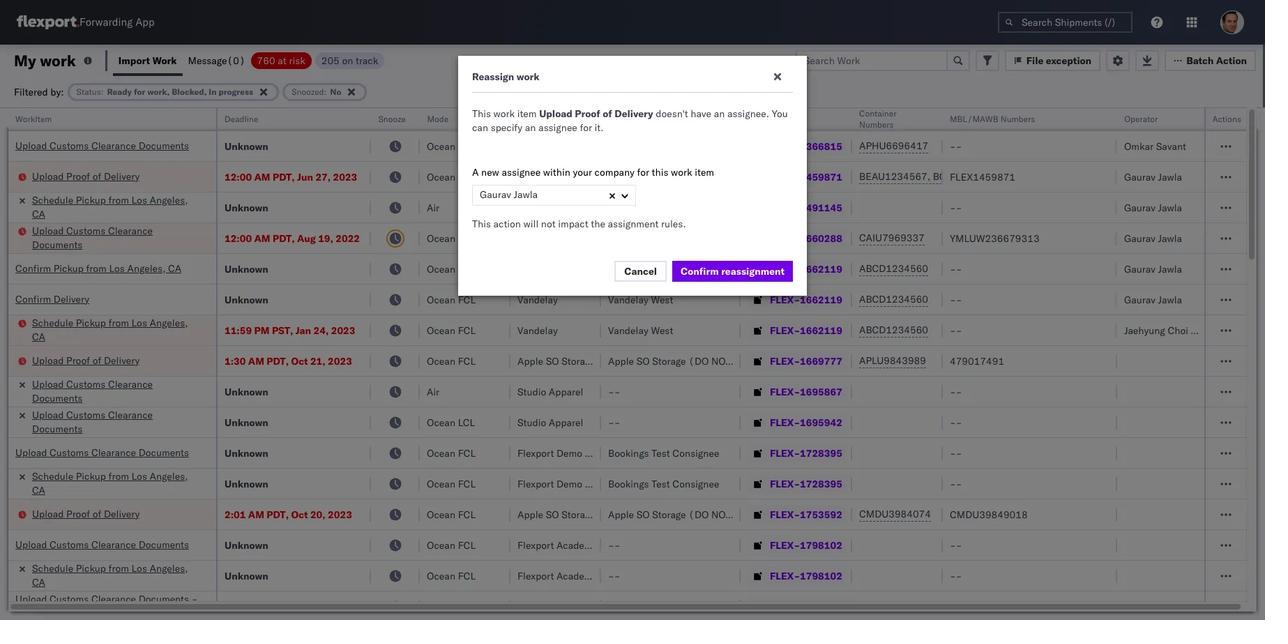 Task type: locate. For each thing, give the bounding box(es) containing it.
mode
[[427, 114, 448, 124]]

1 vertical spatial flex-1798102
[[770, 570, 843, 582]]

2 apparel from the top
[[549, 416, 583, 429]]

flex-1695942 button
[[748, 413, 845, 432], [748, 413, 845, 432]]

2 flex-1662119 from the top
[[770, 293, 843, 306]]

1 horizontal spatial an
[[714, 107, 725, 120]]

1 horizontal spatial 2
[[35, 607, 41, 619]]

1 vertical spatial bookings test consignee
[[608, 477, 720, 490]]

4 unknown from the top
[[225, 293, 268, 306]]

flex-1728395 down the flex-1695942
[[770, 447, 843, 459]]

1 vertical spatial flexport demo consignee
[[518, 447, 632, 459]]

1 flexport from the top
[[518, 232, 554, 245]]

bookings test consignee
[[608, 447, 720, 459], [608, 477, 720, 490]]

0 vertical spatial 12:00
[[225, 171, 252, 183]]

forwarding
[[80, 16, 133, 29]]

work up specify
[[494, 107, 515, 120]]

1 oct from the top
[[291, 355, 308, 367]]

oct left 20,
[[291, 508, 308, 521]]

consignee
[[608, 114, 648, 124], [585, 232, 632, 245], [585, 447, 632, 459], [673, 447, 720, 459], [585, 477, 632, 490], [673, 477, 720, 490]]

2 flex-1798102 from the top
[[770, 570, 843, 582]]

abcd1234560 for confirm delivery
[[859, 293, 929, 306]]

a
[[472, 166, 479, 179]]

1 flex-1662119 from the top
[[770, 263, 843, 275]]

1 vertical spatial air
[[427, 385, 440, 398]]

numbers down container
[[859, 119, 894, 130]]

0 vertical spatial 1798102
[[800, 539, 843, 551]]

los for flexport demo consignee
[[131, 470, 147, 482]]

1 upload proof of delivery from the top
[[32, 170, 140, 182]]

schedule pickup from los angeles, ca button
[[32, 316, 198, 345]]

upload
[[539, 107, 573, 120], [15, 139, 47, 152], [32, 170, 64, 182], [32, 224, 64, 237], [32, 354, 64, 367], [32, 378, 64, 390], [32, 408, 64, 421], [15, 446, 47, 459], [32, 507, 64, 520], [15, 538, 47, 551], [15, 593, 47, 605]]

schedule pickup from los angeles, ca link for vandelay
[[32, 193, 198, 221]]

numbers inside container numbers
[[859, 119, 894, 130]]

1662119 for confirm pickup from los angeles, ca
[[800, 263, 843, 275]]

16 flex- from the top
[[770, 600, 800, 613]]

2 horizontal spatial for
[[637, 166, 649, 179]]

delivery inside confirm delivery link
[[54, 293, 89, 305]]

1 vertical spatial flex-1728395
[[770, 477, 843, 490]]

flex-1669777 button
[[748, 351, 845, 371], [748, 351, 845, 371]]

1 vertical spatial for
[[580, 121, 592, 134]]

1 1728395 from the top
[[800, 447, 843, 459]]

12:00 left aug
[[225, 232, 252, 245]]

am for 2:01 am pdt, oct 20, 2023
[[248, 508, 264, 521]]

0 vertical spatial test
[[652, 447, 670, 459]]

west
[[651, 171, 673, 183], [651, 201, 673, 214], [651, 263, 673, 275], [651, 293, 673, 306], [651, 324, 673, 337]]

1 vertical spatial oct
[[291, 508, 308, 521]]

lcl for vandelay
[[458, 600, 475, 613]]

2 vertical spatial flexport demo consignee
[[518, 477, 632, 490]]

1 upload proof of delivery button from the top
[[32, 169, 140, 185]]

air
[[427, 201, 440, 214], [427, 385, 440, 398]]

am left aug
[[254, 232, 270, 245]]

0 vertical spatial flexport academy
[[518, 539, 597, 551]]

2 vertical spatial for
[[637, 166, 649, 179]]

lcl for studio apparel
[[458, 416, 475, 429]]

1 horizontal spatial for
[[580, 121, 592, 134]]

1 vertical spatial ocean lcl
[[427, 600, 475, 613]]

2023 right 20,
[[328, 508, 352, 521]]

in
[[209, 86, 217, 97]]

1798102
[[800, 539, 843, 551], [800, 570, 843, 582]]

: for snoozed
[[324, 86, 327, 97]]

angeles, inside button
[[127, 262, 166, 274]]

1662119
[[800, 263, 843, 275], [800, 293, 843, 306], [800, 324, 843, 337]]

upload proof of delivery button for 1:30 am pdt, oct 21, 2023
[[32, 353, 140, 369]]

2 demo from the top
[[557, 447, 583, 459]]

los for vandelay
[[131, 194, 147, 206]]

gaurav jawla
[[1124, 171, 1182, 183], [480, 188, 538, 201], [1124, 201, 1182, 214], [1124, 232, 1182, 245], [1124, 263, 1182, 275], [1124, 293, 1182, 306], [1124, 600, 1182, 613]]

apparel for air
[[549, 385, 583, 398]]

abcu1234560
[[859, 600, 929, 612]]

12 flex- from the top
[[770, 477, 800, 490]]

item right this
[[695, 166, 714, 179]]

1 vertical spatial test
[[652, 477, 670, 490]]

pdt, for 21,
[[267, 355, 289, 367]]

flex-1459871
[[770, 171, 843, 183]]

flex-1798102 up flex-1835605
[[770, 570, 843, 582]]

9 resize handle column header from the left
[[1101, 108, 1118, 620]]

0 vertical spatial ocean lcl
[[427, 416, 475, 429]]

2 ocean fcl from the top
[[427, 171, 476, 183]]

0 vertical spatial upload proof of delivery
[[32, 170, 140, 182]]

confirm pickup from los angeles, ca
[[15, 262, 181, 274]]

flex-1662119 for confirm pickup from los angeles, ca
[[770, 263, 843, 275]]

studio for ocean lcl
[[518, 416, 546, 429]]

of
[[603, 107, 612, 120], [93, 170, 101, 182], [93, 354, 101, 367], [93, 507, 101, 520], [24, 607, 33, 619]]

cmdu39849018
[[950, 508, 1028, 521]]

1728395 up 1753592
[[800, 477, 843, 490]]

1 horizontal spatial numbers
[[1001, 114, 1035, 124]]

flex-1662119 up flex-1669777
[[770, 324, 843, 337]]

los inside 'confirm pickup from los angeles, ca' link
[[109, 262, 125, 274]]

1 vertical spatial upload proof of delivery link
[[32, 353, 140, 367]]

schedule for flexport academy
[[32, 562, 73, 574]]

from inside button
[[109, 316, 129, 329]]

flex-1798102 down flex-1753592 at the bottom right of page
[[770, 539, 843, 551]]

2 vertical spatial abcd1234560
[[859, 324, 929, 336]]

not
[[541, 218, 556, 230]]

2 vertical spatial demo
[[557, 477, 583, 490]]

am left jun
[[254, 171, 270, 183]]

snooze
[[378, 114, 406, 124]]

: left no
[[324, 86, 327, 97]]

1 vertical spatial studio
[[518, 416, 546, 429]]

am right 1:30
[[248, 355, 264, 367]]

0 vertical spatial upload proof of delivery button
[[32, 169, 140, 185]]

work for my
[[40, 51, 76, 70]]

for left this
[[637, 166, 649, 179]]

1 apparel from the top
[[549, 385, 583, 398]]

work for this
[[494, 107, 515, 120]]

2 vertical spatial upload proof of delivery
[[32, 507, 140, 520]]

the
[[591, 218, 605, 230]]

an
[[714, 107, 725, 120], [525, 121, 536, 134]]

confirm inside confirm reassignment button
[[681, 265, 719, 278]]

0 vertical spatial apparel
[[549, 385, 583, 398]]

1 vertical spatial apparel
[[549, 416, 583, 429]]

schedule for flexport demo consignee
[[32, 470, 73, 482]]

test
[[652, 447, 670, 459], [652, 477, 670, 490]]

1 fcl from the top
[[458, 140, 476, 152]]

schedule pickup from los angeles, ca for flexport academy
[[32, 562, 188, 588]]

5 resize handle column header from the left
[[585, 108, 601, 620]]

1 vertical spatial upload proof of delivery
[[32, 354, 140, 367]]

0 vertical spatial flex-1728395
[[770, 447, 843, 459]]

15 flex- from the top
[[770, 570, 800, 582]]

1 flex- from the top
[[770, 140, 800, 152]]

1 vertical spatial bookings
[[608, 477, 649, 490]]

1660288
[[800, 232, 843, 245]]

apple
[[518, 355, 543, 367], [608, 355, 634, 367], [518, 508, 543, 521], [608, 508, 634, 521]]

1 resize handle column header from the left
[[200, 108, 216, 620]]

2 west from the top
[[651, 201, 673, 214]]

5 ocean fcl from the top
[[427, 293, 476, 306]]

oct for 20,
[[291, 508, 308, 521]]

flex-1728395 up flex-1753592 at the bottom right of page
[[770, 477, 843, 490]]

gaurav
[[1124, 171, 1156, 183], [480, 188, 511, 201], [1124, 201, 1156, 214], [1124, 232, 1156, 245], [1124, 263, 1156, 275], [1124, 293, 1156, 306], [1124, 600, 1156, 613]]

0 vertical spatial flex-1798102
[[770, 539, 843, 551]]

flex-1662119 down flex-1660288
[[770, 263, 843, 275]]

2 vertical spatial 1662119
[[800, 324, 843, 337]]

confirm for confirm pickup from los angeles, ca
[[15, 262, 51, 274]]

0 vertical spatial abcd1234560
[[859, 262, 929, 275]]

0 vertical spatial studio apparel
[[518, 385, 583, 398]]

1 flexport demo consignee from the top
[[518, 232, 632, 245]]

2 vertical spatial upload proof of delivery button
[[32, 507, 140, 522]]

0 vertical spatial oct
[[291, 355, 308, 367]]

am
[[254, 171, 270, 183], [254, 232, 270, 245], [248, 355, 264, 367], [248, 508, 264, 521]]

from for flexport demo consignee
[[109, 470, 129, 482]]

for left "work,"
[[134, 86, 145, 97]]

apparel
[[549, 385, 583, 398], [549, 416, 583, 429]]

3 abcd1234560 from the top
[[859, 324, 929, 336]]

1 lcl from the top
[[458, 416, 475, 429]]

resize handle column header for flex id button
[[836, 108, 852, 620]]

flex-
[[770, 140, 800, 152], [770, 171, 800, 183], [770, 201, 800, 214], [770, 232, 800, 245], [770, 263, 800, 275], [770, 293, 800, 306], [770, 324, 800, 337], [770, 355, 800, 367], [770, 385, 800, 398], [770, 416, 800, 429], [770, 447, 800, 459], [770, 477, 800, 490], [770, 508, 800, 521], [770, 539, 800, 551], [770, 570, 800, 582], [770, 600, 800, 613]]

flex-1669777
[[770, 355, 843, 367]]

pdt, left 20,
[[267, 508, 289, 521]]

reassign
[[472, 70, 514, 83]]

numbers inside "mbl/mawb numbers" button
[[1001, 114, 1035, 124]]

schedule inside button
[[32, 316, 73, 329]]

2023
[[333, 171, 357, 183], [331, 324, 355, 337], [328, 355, 352, 367], [328, 508, 352, 521]]

schedule pickup from los angeles, ca link
[[32, 193, 198, 221], [32, 316, 198, 344], [32, 469, 198, 497], [32, 561, 198, 589]]

filtered
[[14, 85, 48, 98]]

5 vandelay west from the top
[[608, 324, 673, 337]]

7 flex- from the top
[[770, 324, 800, 337]]

0 vertical spatial bookings test consignee
[[608, 447, 720, 459]]

assignee up gaurav jawla option
[[502, 166, 541, 179]]

rules.
[[661, 218, 686, 230]]

4 ocean from the top
[[427, 263, 456, 275]]

0 vertical spatial demo
[[557, 232, 583, 245]]

1 studio from the top
[[518, 385, 546, 398]]

schedule pickup from los angeles, ca link for flexport academy
[[32, 561, 198, 589]]

name
[[542, 114, 565, 124]]

resize handle column header for "mbl/mawb numbers" button
[[1101, 108, 1118, 620]]

1695942
[[800, 416, 843, 429]]

1 vertical spatial 1798102
[[800, 570, 843, 582]]

8 resize handle column header from the left
[[926, 108, 943, 620]]

0 horizontal spatial item
[[517, 107, 537, 120]]

2 1662119 from the top
[[800, 293, 843, 306]]

0 vertical spatial air
[[427, 201, 440, 214]]

resize handle column header for deadline button
[[354, 108, 371, 620]]

confirm inside 'confirm pickup from los angeles, ca' link
[[15, 262, 51, 274]]

2023 right 21,
[[328, 355, 352, 367]]

2 upload proof of delivery from the top
[[32, 354, 140, 367]]

am for 12:00 am pdt, jun 27, 2023
[[254, 171, 270, 183]]

1 vertical spatial 1662119
[[800, 293, 843, 306]]

los inside schedule pickup from los angeles, ca button
[[131, 316, 147, 329]]

1 vertical spatial an
[[525, 121, 536, 134]]

12 ocean from the top
[[427, 539, 456, 551]]

1 vertical spatial upload proof of delivery button
[[32, 353, 140, 369]]

1 vertical spatial studio apparel
[[518, 416, 583, 429]]

work
[[152, 54, 177, 67]]

0 horizontal spatial 2
[[15, 607, 21, 619]]

client
[[518, 114, 540, 124]]

2023 for 1:30 am pdt, oct 21, 2023
[[328, 355, 352, 367]]

file exception
[[1027, 54, 1092, 67]]

los for flexport academy
[[131, 562, 147, 574]]

reassign work
[[472, 70, 540, 83]]

am for 1:30 am pdt, oct 21, 2023
[[248, 355, 264, 367]]

1 vertical spatial demo
[[557, 447, 583, 459]]

1 vertical spatial academy
[[557, 570, 597, 582]]

3 upload proof of delivery from the top
[[32, 507, 140, 520]]

6 flex- from the top
[[770, 293, 800, 306]]

company
[[595, 166, 635, 179]]

omkar savant
[[1124, 140, 1187, 152]]

2 vertical spatial upload proof of delivery link
[[32, 507, 140, 521]]

1 vertical spatial this
[[472, 218, 491, 230]]

file exception button
[[1005, 50, 1101, 71], [1005, 50, 1101, 71]]

angeles,
[[150, 194, 188, 206], [127, 262, 166, 274], [150, 316, 188, 329], [150, 470, 188, 482], [150, 562, 188, 574]]

no
[[330, 86, 341, 97]]

2 1728395 from the top
[[800, 477, 843, 490]]

unknown
[[225, 140, 268, 152], [225, 201, 268, 214], [225, 263, 268, 275], [225, 293, 268, 306], [225, 385, 268, 398], [225, 416, 268, 429], [225, 447, 268, 459], [225, 477, 268, 490], [225, 539, 268, 551], [225, 570, 268, 582], [225, 600, 268, 613]]

14 ocean from the top
[[427, 600, 456, 613]]

0 horizontal spatial :
[[101, 86, 104, 97]]

0 vertical spatial bookings
[[608, 447, 649, 459]]

angeles, for vandelay
[[150, 194, 188, 206]]

this for this work item upload proof of delivery
[[472, 107, 491, 120]]

of for 12:00's upload proof of delivery link
[[93, 170, 101, 182]]

1 vertical spatial 12:00
[[225, 232, 252, 245]]

for left it.
[[580, 121, 592, 134]]

2 flex-1728395 from the top
[[770, 477, 843, 490]]

1728395
[[800, 447, 843, 459], [800, 477, 843, 490]]

11 fcl from the top
[[458, 539, 476, 551]]

0 vertical spatial this
[[472, 107, 491, 120]]

4 schedule pickup from los angeles, ca from the top
[[32, 562, 188, 588]]

1 flex-1798102 from the top
[[770, 539, 843, 551]]

proof
[[575, 107, 601, 120], [66, 170, 90, 182], [66, 354, 90, 367], [66, 507, 90, 520]]

2 vertical spatial flex-1662119
[[770, 324, 843, 337]]

0 vertical spatial flexport demo consignee
[[518, 232, 632, 245]]

7 unknown from the top
[[225, 447, 268, 459]]

workitem
[[15, 114, 52, 124]]

flex-1753592
[[770, 508, 843, 521]]

oct left 21,
[[291, 355, 308, 367]]

12:00 for 12:00 am pdt, aug 19, 2022
[[225, 232, 252, 245]]

2 flexport from the top
[[518, 447, 554, 459]]

proof for third upload proof of delivery button from the top
[[66, 507, 90, 520]]

1 12:00 from the top
[[225, 171, 252, 183]]

pickup for flexport demo consignee
[[76, 470, 106, 482]]

an right specify
[[525, 121, 536, 134]]

11 flex- from the top
[[770, 447, 800, 459]]

my
[[14, 51, 36, 70]]

7 fcl from the top
[[458, 355, 476, 367]]

flex-1835605 button
[[748, 597, 845, 616], [748, 597, 845, 616]]

- inside upload customs clearance documents - 2 of 2
[[192, 593, 198, 605]]

1 bookings from the top
[[608, 447, 649, 459]]

1 vertical spatial 1728395
[[800, 477, 843, 490]]

flex-1491145
[[770, 201, 843, 214]]

operator
[[1124, 114, 1158, 124]]

2 ocean from the top
[[427, 171, 456, 183]]

0 vertical spatial 1662119
[[800, 263, 843, 275]]

-
[[950, 140, 956, 152], [956, 140, 962, 152], [950, 201, 956, 214], [956, 201, 962, 214], [608, 232, 614, 245], [614, 232, 620, 245], [950, 263, 956, 275], [956, 263, 962, 275], [950, 293, 956, 306], [956, 293, 962, 306], [950, 324, 956, 337], [956, 324, 962, 337], [608, 385, 614, 398], [614, 385, 620, 398], [950, 385, 956, 398], [956, 385, 962, 398], [608, 416, 614, 429], [614, 416, 620, 429], [950, 416, 956, 429], [956, 416, 962, 429], [950, 447, 956, 459], [956, 447, 962, 459], [950, 477, 956, 490], [956, 477, 962, 490], [608, 539, 614, 551], [614, 539, 620, 551], [950, 539, 956, 551], [956, 539, 962, 551], [608, 570, 614, 582], [614, 570, 620, 582], [950, 570, 956, 582], [956, 570, 962, 582], [192, 593, 198, 605], [608, 600, 614, 613], [614, 600, 620, 613], [950, 600, 956, 613], [956, 600, 962, 613]]

1 vertical spatial flex-1662119
[[770, 293, 843, 306]]

this for this action will not impact the assignment rules.
[[472, 218, 491, 230]]

proof for upload proof of delivery button for 1:30 am pdt, oct 21, 2023
[[66, 354, 90, 367]]

: left ready
[[101, 86, 104, 97]]

1 abcd1234560 from the top
[[859, 262, 929, 275]]

client name button
[[511, 111, 587, 125]]

4 resize handle column header from the left
[[494, 108, 511, 620]]

1 vertical spatial flexport academy
[[518, 570, 597, 582]]

2023 right 24,
[[331, 324, 355, 337]]

0 vertical spatial lcl
[[458, 416, 475, 429]]

--
[[950, 140, 962, 152], [950, 201, 962, 214], [608, 232, 620, 245], [950, 263, 962, 275], [950, 293, 962, 306], [950, 324, 962, 337], [608, 385, 620, 398], [950, 385, 962, 398], [608, 416, 620, 429], [950, 416, 962, 429], [950, 447, 962, 459], [950, 477, 962, 490], [608, 539, 620, 551], [950, 539, 962, 551], [608, 570, 620, 582], [950, 570, 962, 582], [608, 600, 620, 613], [950, 600, 962, 613]]

your
[[573, 166, 592, 179]]

3 flex- from the top
[[770, 201, 800, 214]]

work up by:
[[40, 51, 76, 70]]

1 horizontal spatial :
[[324, 86, 327, 97]]

1 demo from the top
[[557, 232, 583, 245]]

cmdu3984074
[[859, 508, 931, 520]]

1798102 up the 1835605
[[800, 570, 843, 582]]

flex-1366815 button
[[748, 136, 845, 156], [748, 136, 845, 156]]

flex-1366815
[[770, 140, 843, 152]]

1491145
[[800, 201, 843, 214]]

10 ocean fcl from the top
[[427, 508, 476, 521]]

2023 right 27,
[[333, 171, 357, 183]]

7 resize handle column header from the left
[[836, 108, 852, 620]]

work right reassign at left top
[[517, 70, 540, 83]]

:
[[101, 86, 104, 97], [324, 86, 327, 97]]

proof for upload proof of delivery button for 12:00 am pdt, jun 27, 2023
[[66, 170, 90, 182]]

pickup inside button
[[76, 316, 106, 329]]

cancel button
[[615, 261, 667, 282]]

2 this from the top
[[472, 218, 491, 230]]

12:00 down deadline
[[225, 171, 252, 183]]

6 resize handle column header from the left
[[724, 108, 741, 620]]

0 horizontal spatial numbers
[[859, 119, 894, 130]]

0 vertical spatial 1728395
[[800, 447, 843, 459]]

0 vertical spatial assignee
[[539, 121, 578, 134]]

pdt, down pst,
[[267, 355, 289, 367]]

message (0)
[[188, 54, 245, 67]]

upload proof of delivery link for 12:00
[[32, 169, 140, 183]]

pm
[[254, 324, 270, 337]]

track
[[356, 54, 378, 67]]

flex-1491145 button
[[748, 198, 845, 217], [748, 198, 845, 217]]

21,
[[310, 355, 326, 367]]

ca inside button
[[168, 262, 181, 274]]

0 vertical spatial upload proof of delivery link
[[32, 169, 140, 183]]

flex-1662119 down reassignment
[[770, 293, 843, 306]]

resize handle column header
[[200, 108, 216, 620], [354, 108, 371, 620], [403, 108, 420, 620], [494, 108, 511, 620], [585, 108, 601, 620], [724, 108, 741, 620], [836, 108, 852, 620], [926, 108, 943, 620], [1101, 108, 1118, 620], [1191, 108, 1208, 620], [1230, 108, 1247, 620]]

work for reassign
[[517, 70, 540, 83]]

1798102 down 1753592
[[800, 539, 843, 551]]

schedule pickup from los angeles, ca for flexport demo consignee
[[32, 470, 188, 496]]

flex-1662119 for confirm delivery
[[770, 293, 843, 306]]

2:01 am pdt, oct 20, 2023
[[225, 508, 352, 521]]

confirm inside confirm delivery link
[[15, 293, 51, 305]]

3 unknown from the top
[[225, 263, 268, 275]]

pickup for vandelay
[[76, 194, 106, 206]]

confirm pickup from los angeles, ca button
[[15, 261, 181, 277]]

1 vertical spatial abcd1234560
[[859, 293, 929, 306]]

0 horizontal spatial for
[[134, 86, 145, 97]]

: for status
[[101, 86, 104, 97]]

action
[[1216, 54, 1247, 67]]

doesn't
[[656, 107, 688, 120]]

3 upload proof of delivery link from the top
[[32, 507, 140, 521]]

pickup for flexport academy
[[76, 562, 106, 574]]

3 ocean fcl from the top
[[427, 232, 476, 245]]

am right the 2:01
[[248, 508, 264, 521]]

1 vertical spatial lcl
[[458, 600, 475, 613]]

upload customs clearance documents link
[[15, 138, 189, 152], [32, 224, 198, 251], [32, 377, 198, 405], [32, 408, 198, 436], [15, 445, 189, 459], [15, 537, 189, 551]]

1 vertical spatial item
[[695, 166, 714, 179]]

0 vertical spatial for
[[134, 86, 145, 97]]

1 : from the left
[[101, 86, 104, 97]]

angeles, for flexport demo consignee
[[150, 470, 188, 482]]

0 vertical spatial an
[[714, 107, 725, 120]]

1728395 down 1695942
[[800, 447, 843, 459]]

import work button
[[113, 45, 182, 76]]

assignee down this work item upload proof of delivery
[[539, 121, 578, 134]]

delivery
[[615, 107, 653, 120], [104, 170, 140, 182], [54, 293, 89, 305], [104, 354, 140, 367], [104, 507, 140, 520]]

12 ocean fcl from the top
[[427, 570, 476, 582]]

0 vertical spatial flex-1662119
[[770, 263, 843, 275]]

pdt, left aug
[[273, 232, 295, 245]]

2 unknown from the top
[[225, 201, 268, 214]]

12:00 am pdt, jun 27, 2023
[[225, 171, 357, 183]]

consignee inside button
[[608, 114, 648, 124]]

can
[[472, 121, 488, 134]]

10 unknown from the top
[[225, 570, 268, 582]]

2 studio apparel from the top
[[518, 416, 583, 429]]

actions
[[1213, 114, 1242, 124]]

0 vertical spatial academy
[[557, 539, 597, 551]]

this up the can
[[472, 107, 491, 120]]

24,
[[314, 324, 329, 337]]

angeles, for flexport academy
[[150, 562, 188, 574]]

0 vertical spatial studio
[[518, 385, 546, 398]]

mbl/mawb
[[950, 114, 999, 124]]

2 studio from the top
[[518, 416, 546, 429]]

3 vandelay west from the top
[[608, 263, 673, 275]]

2 oct from the top
[[291, 508, 308, 521]]

2 upload proof of delivery link from the top
[[32, 353, 140, 367]]

numbers right mbl/mawb
[[1001, 114, 1035, 124]]

1 studio apparel from the top
[[518, 385, 583, 398]]

item up specify
[[517, 107, 537, 120]]

1 unknown from the top
[[225, 140, 268, 152]]

will
[[524, 218, 539, 230]]

an right have
[[714, 107, 725, 120]]

13 ocean from the top
[[427, 570, 456, 582]]

1 flexport academy from the top
[[518, 539, 597, 551]]

4 flex- from the top
[[770, 232, 800, 245]]

5 west from the top
[[651, 324, 673, 337]]

this left action
[[472, 218, 491, 230]]

pdt, left jun
[[273, 171, 295, 183]]



Task type: describe. For each thing, give the bounding box(es) containing it.
9 unknown from the top
[[225, 539, 268, 551]]

5 flexport from the top
[[518, 570, 554, 582]]

ca for flexport demo consignee
[[32, 484, 45, 496]]

6 ocean fcl from the top
[[427, 324, 476, 337]]

work,
[[147, 86, 170, 97]]

2 flex- from the top
[[770, 171, 800, 183]]

1:30 am pdt, oct 21, 2023
[[225, 355, 352, 367]]

2 fcl from the top
[[458, 171, 476, 183]]

11 unknown from the top
[[225, 600, 268, 613]]

studio for air
[[518, 385, 546, 398]]

jan
[[296, 324, 311, 337]]

4 vandelay west from the top
[[608, 293, 673, 306]]

mode button
[[420, 111, 497, 125]]

file
[[1027, 54, 1044, 67]]

760
[[257, 54, 275, 67]]

abcd1234560 for confirm pickup from los angeles, ca
[[859, 262, 929, 275]]

numbers for container numbers
[[859, 119, 894, 130]]

5 flex- from the top
[[770, 263, 800, 275]]

4 west from the top
[[651, 293, 673, 306]]

3 flex-1662119 from the top
[[770, 324, 843, 337]]

pdt, for 20,
[[267, 508, 289, 521]]

omkar
[[1124, 140, 1154, 152]]

studio apparel for air
[[518, 385, 583, 398]]

12:00 for 12:00 am pdt, jun 27, 2023
[[225, 171, 252, 183]]

3 west from the top
[[651, 263, 673, 275]]

pdt, for 27,
[[273, 171, 295, 183]]

new
[[481, 166, 499, 179]]

air for vandelay
[[427, 201, 440, 214]]

1 academy from the top
[[557, 539, 597, 551]]

flex id button
[[741, 111, 838, 125]]

2023 for 2:01 am pdt, oct 20, 2023
[[328, 508, 352, 521]]

pdt, for 19,
[[273, 232, 295, 245]]

status : ready for work, blocked, in progress
[[76, 86, 253, 97]]

8 ocean fcl from the top
[[427, 447, 476, 459]]

resize handle column header for workitem button
[[200, 108, 216, 620]]

impact
[[558, 218, 589, 230]]

filtered by:
[[14, 85, 64, 98]]

risk
[[289, 54, 305, 67]]

am for 12:00 am pdt, aug 19, 2022
[[254, 232, 270, 245]]

flex1459871
[[950, 171, 1016, 183]]

aphu6696417
[[859, 140, 929, 152]]

snoozed : no
[[292, 86, 341, 97]]

ocean lcl for vandelay
[[427, 600, 475, 613]]

reassignment
[[721, 265, 785, 278]]

id
[[766, 114, 775, 124]]

Search Shipments (/) text field
[[998, 12, 1133, 33]]

assignee inside doesn't have an assignee. you can specify an assignee for it.
[[539, 121, 578, 134]]

flex
[[748, 114, 764, 124]]

schedule for vandelay
[[32, 194, 73, 206]]

3 upload proof of delivery button from the top
[[32, 507, 140, 522]]

deadline
[[225, 114, 258, 124]]

from inside button
[[86, 262, 107, 274]]

1 vertical spatial assignee
[[502, 166, 541, 179]]

19,
[[318, 232, 333, 245]]

status
[[76, 86, 101, 97]]

9 fcl from the top
[[458, 477, 476, 490]]

schedule pickup from los angeles, ca for vandelay
[[32, 194, 188, 220]]

5 unknown from the top
[[225, 385, 268, 398]]

2023 for 11:59 pm pst, jan 24, 2023
[[331, 324, 355, 337]]

resize handle column header for mode button
[[494, 108, 511, 620]]

2 flexport academy from the top
[[518, 570, 597, 582]]

10 fcl from the top
[[458, 508, 476, 521]]

confirm for confirm delivery
[[15, 293, 51, 305]]

flex-1835605
[[770, 600, 843, 613]]

schedule pickup from los angeles, ca link for flexport demo consignee
[[32, 469, 198, 497]]

0 horizontal spatial an
[[525, 121, 536, 134]]

beau1234567,
[[859, 170, 931, 183]]

2 bookings from the top
[[608, 477, 649, 490]]

upload proof of delivery link for 1:30
[[32, 353, 140, 367]]

upload customs clearance documents - 2 of 2
[[15, 593, 198, 619]]

10 flex- from the top
[[770, 416, 800, 429]]

9 ocean from the top
[[427, 447, 456, 459]]

confirm for confirm reassignment
[[681, 265, 719, 278]]

1 ocean fcl from the top
[[427, 140, 476, 152]]

confirm delivery link
[[15, 292, 89, 306]]

9 ocean fcl from the top
[[427, 477, 476, 490]]

beau1234567, bozo1234565, tcnu1234565
[[859, 170, 1075, 183]]

mbl/mawb numbers
[[950, 114, 1035, 124]]

oct for 21,
[[291, 355, 308, 367]]

Search Work text field
[[796, 50, 948, 71]]

5 fcl from the top
[[458, 293, 476, 306]]

205
[[321, 54, 340, 67]]

1 2 from the left
[[15, 607, 21, 619]]

2 vandelay west from the top
[[608, 201, 673, 214]]

ca for vandelay
[[32, 208, 45, 220]]

confirm reassignment
[[681, 265, 785, 278]]

2 academy from the top
[[557, 570, 597, 582]]

work right this
[[671, 166, 692, 179]]

container numbers button
[[852, 105, 929, 130]]

1 bookings test consignee from the top
[[608, 447, 720, 459]]

2:01
[[225, 508, 246, 521]]

1 horizontal spatial item
[[695, 166, 714, 179]]

forwarding app
[[80, 16, 155, 29]]

customs inside upload customs clearance documents - 2 of 2
[[50, 593, 89, 605]]

3 1662119 from the top
[[800, 324, 843, 337]]

2 2 from the left
[[35, 607, 41, 619]]

(0)
[[227, 54, 245, 67]]

1 ocean from the top
[[427, 140, 456, 152]]

flex-1695867
[[770, 385, 843, 398]]

flexport. image
[[17, 15, 80, 29]]

11:59
[[225, 324, 252, 337]]

8 flex- from the top
[[770, 355, 800, 367]]

upload inside upload customs clearance documents - 2 of 2
[[15, 593, 47, 605]]

a new assignee within your company for this work item
[[472, 166, 714, 179]]

7 ocean from the top
[[427, 355, 456, 367]]

you
[[772, 107, 788, 120]]

savant
[[1156, 140, 1187, 152]]

2 schedule pickup from los angeles, ca link from the top
[[32, 316, 198, 344]]

container
[[859, 108, 897, 119]]

5 ocean from the top
[[427, 293, 456, 306]]

upload proof of delivery for 1:30
[[32, 354, 140, 367]]

for inside doesn't have an assignee. you can specify an assignee for it.
[[580, 121, 592, 134]]

0 vertical spatial item
[[517, 107, 537, 120]]

workitem button
[[8, 111, 202, 125]]

10 ocean from the top
[[427, 477, 456, 490]]

2 1798102 from the top
[[800, 570, 843, 582]]

air for studio apparel
[[427, 385, 440, 398]]

bozo1234565,
[[933, 170, 1004, 183]]

8 unknown from the top
[[225, 477, 268, 490]]

13 flex- from the top
[[770, 508, 800, 521]]

upload proof of delivery for 12:00
[[32, 170, 140, 182]]

760 at risk
[[257, 54, 305, 67]]

cancel
[[625, 265, 657, 278]]

at
[[278, 54, 287, 67]]

this work item upload proof of delivery
[[472, 107, 653, 120]]

1835605
[[800, 600, 843, 613]]

resize handle column header for "container numbers" button
[[926, 108, 943, 620]]

confirm pickup from los angeles, ca link
[[15, 261, 181, 275]]

on
[[342, 54, 353, 67]]

11:59 pm pst, jan 24, 2023
[[225, 324, 355, 337]]

2 flexport demo consignee from the top
[[518, 447, 632, 459]]

3 flexport from the top
[[518, 477, 554, 490]]

1 west from the top
[[651, 171, 673, 183]]

2023 for 12:00 am pdt, jun 27, 2023
[[333, 171, 357, 183]]

from for vandelay
[[109, 194, 129, 206]]

3 demo from the top
[[557, 477, 583, 490]]

forwarding app link
[[17, 15, 155, 29]]

14 flex- from the top
[[770, 539, 800, 551]]

exception
[[1046, 54, 1092, 67]]

8 fcl from the top
[[458, 447, 476, 459]]

batch action
[[1187, 54, 1247, 67]]

1669777
[[800, 355, 843, 367]]

1 vandelay west from the top
[[608, 171, 673, 183]]

upload customs clearance documents - 2 of 2 button
[[15, 592, 201, 620]]

9 flex- from the top
[[770, 385, 800, 398]]

message
[[188, 54, 227, 67]]

8 ocean from the top
[[427, 416, 456, 429]]

angeles, inside button
[[150, 316, 188, 329]]

resize handle column header for consignee button
[[724, 108, 741, 620]]

1662119 for confirm delivery
[[800, 293, 843, 306]]

6 unknown from the top
[[225, 416, 268, 429]]

within
[[543, 166, 570, 179]]

from for flexport academy
[[109, 562, 129, 574]]

mbl/mawb numbers button
[[943, 111, 1104, 125]]

specify
[[491, 121, 523, 134]]

6 ocean from the top
[[427, 324, 456, 337]]

apparel for ocean lcl
[[549, 416, 583, 429]]

of for first upload proof of delivery link from the bottom of the page
[[93, 507, 101, 520]]

gaurav jawla option
[[480, 188, 538, 201]]

action
[[494, 218, 521, 230]]

it.
[[595, 121, 604, 134]]

import work
[[118, 54, 177, 67]]

3 flexport demo consignee from the top
[[518, 477, 632, 490]]

6 fcl from the top
[[458, 324, 476, 337]]

7 ocean fcl from the top
[[427, 355, 476, 367]]

of for 1:30's upload proof of delivery link
[[93, 354, 101, 367]]

aug
[[297, 232, 316, 245]]

10 resize handle column header from the left
[[1191, 108, 1208, 620]]

ca inside button
[[32, 330, 45, 343]]

3 resize handle column header from the left
[[403, 108, 420, 620]]

1 test from the top
[[652, 447, 670, 459]]

11 ocean fcl from the top
[[427, 539, 476, 551]]

resize handle column header for client name button
[[585, 108, 601, 620]]

ocean lcl for studio apparel
[[427, 416, 475, 429]]

ca for flexport academy
[[32, 576, 45, 588]]

doesn't have an assignee. you can specify an assignee for it.
[[472, 107, 788, 134]]

documents inside upload customs clearance documents - 2 of 2
[[139, 593, 189, 605]]

4 ocean fcl from the top
[[427, 263, 476, 275]]

205 on track
[[321, 54, 378, 67]]

11 ocean from the top
[[427, 508, 456, 521]]

confirm reassignment button
[[673, 261, 793, 282]]

upload proof of delivery button for 12:00 am pdt, jun 27, 2023
[[32, 169, 140, 185]]

3 fcl from the top
[[458, 232, 476, 245]]

of inside upload customs clearance documents - 2 of 2
[[24, 607, 33, 619]]

clearance inside upload customs clearance documents - 2 of 2
[[91, 593, 136, 605]]

schedule pickup from los angeles, ca inside schedule pickup from los angeles, ca button
[[32, 316, 188, 343]]

assignee.
[[728, 107, 770, 120]]

1 1798102 from the top
[[800, 539, 843, 551]]

batch
[[1187, 54, 1214, 67]]

jun
[[297, 171, 313, 183]]

this
[[652, 166, 669, 179]]

aplu9843989
[[859, 354, 926, 367]]

2 test from the top
[[652, 477, 670, 490]]

pickup inside button
[[54, 262, 84, 274]]

flex-1660288
[[770, 232, 843, 245]]

studio apparel for ocean lcl
[[518, 416, 583, 429]]

2022
[[336, 232, 360, 245]]

12:00 am pdt, aug 19, 2022
[[225, 232, 360, 245]]

1:30
[[225, 355, 246, 367]]

2 bookings test consignee from the top
[[608, 477, 720, 490]]

11 resize handle column header from the left
[[1230, 108, 1247, 620]]

numbers for mbl/mawb numbers
[[1001, 114, 1035, 124]]

12 fcl from the top
[[458, 570, 476, 582]]

import
[[118, 54, 150, 67]]



Task type: vqa. For each thing, say whether or not it's contained in the screenshot.
Confirm Pickup from Los Angeles, CA
yes



